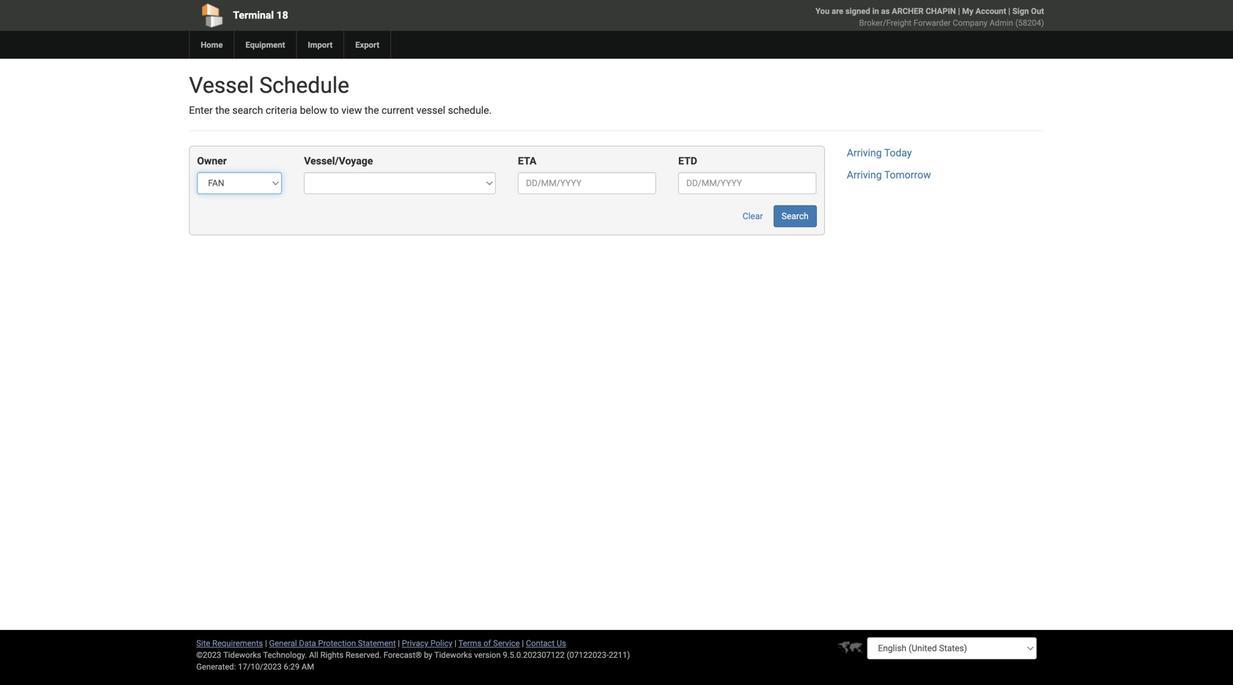 Task type: vqa. For each thing, say whether or not it's contained in the screenshot.
in
yes



Task type: describe. For each thing, give the bounding box(es) containing it.
sign out link
[[1013, 6, 1045, 16]]

tideworks
[[435, 650, 472, 660]]

site requirements | general data protection statement | privacy policy | terms of service | contact us ©2023 tideworks technology. all rights reserved. forecast® by tideworks version 9.5.0.202307122 (07122023-2211) generated: 17/10/2023 6:29 am
[[196, 639, 630, 672]]

©2023 tideworks
[[196, 650, 261, 660]]

you
[[816, 6, 830, 16]]

search
[[782, 211, 809, 221]]

privacy
[[402, 639, 429, 648]]

search
[[232, 104, 263, 116]]

terminal 18 link
[[189, 0, 533, 31]]

import
[[308, 40, 333, 50]]

| left my
[[959, 6, 961, 16]]

| up forecast® in the left bottom of the page
[[398, 639, 400, 648]]

(07122023-
[[567, 650, 609, 660]]

9.5.0.202307122
[[503, 650, 565, 660]]

forecast®
[[384, 650, 422, 660]]

17/10/2023
[[238, 662, 282, 672]]

by
[[424, 650, 433, 660]]

am
[[302, 662, 314, 672]]

statement
[[358, 639, 396, 648]]

broker/freight
[[860, 18, 912, 28]]

today
[[885, 147, 912, 159]]

ETD text field
[[679, 172, 817, 194]]

home link
[[189, 31, 234, 59]]

generated:
[[196, 662, 236, 672]]

tomorrow
[[885, 169, 932, 181]]

general data protection statement link
[[269, 639, 396, 648]]

forwarder
[[914, 18, 951, 28]]

account
[[976, 6, 1007, 16]]

company
[[953, 18, 988, 28]]

arriving today link
[[847, 147, 912, 159]]

import link
[[296, 31, 344, 59]]

general
[[269, 639, 297, 648]]

2211)
[[609, 650, 630, 660]]

criteria
[[266, 104, 298, 116]]

in
[[873, 6, 880, 16]]

site requirements link
[[196, 639, 263, 648]]

terminal
[[233, 9, 274, 21]]

my account link
[[963, 6, 1007, 16]]

us
[[557, 639, 567, 648]]

of
[[484, 639, 491, 648]]

site
[[196, 639, 210, 648]]

my
[[963, 6, 974, 16]]

terms of service link
[[459, 639, 520, 648]]

home
[[201, 40, 223, 50]]

policy
[[431, 639, 453, 648]]

all
[[309, 650, 319, 660]]

export link
[[344, 31, 391, 59]]

contact
[[526, 639, 555, 648]]

arriving today
[[847, 147, 912, 159]]

to
[[330, 104, 339, 116]]

vessel
[[417, 104, 446, 116]]

schedule
[[260, 72, 350, 98]]

schedule.
[[448, 104, 492, 116]]

as
[[882, 6, 890, 16]]

arriving tomorrow
[[847, 169, 932, 181]]

1 the from the left
[[215, 104, 230, 116]]

signed
[[846, 6, 871, 16]]



Task type: locate. For each thing, give the bounding box(es) containing it.
arriving
[[847, 147, 882, 159], [847, 169, 882, 181]]

enter
[[189, 104, 213, 116]]

you are signed in as archer chapin | my account | sign out broker/freight forwarder company admin (58204)
[[816, 6, 1045, 28]]

arriving down arriving today at the right top of the page
[[847, 169, 882, 181]]

below
[[300, 104, 327, 116]]

requirements
[[212, 639, 263, 648]]

protection
[[318, 639, 356, 648]]

view
[[342, 104, 362, 116]]

1 vertical spatial arriving
[[847, 169, 882, 181]]

terminal 18
[[233, 9, 288, 21]]

equipment link
[[234, 31, 296, 59]]

sign
[[1013, 6, 1030, 16]]

2 the from the left
[[365, 104, 379, 116]]

technology.
[[263, 650, 307, 660]]

clear button
[[735, 205, 771, 227]]

vessel
[[189, 72, 254, 98]]

archer
[[892, 6, 924, 16]]

vessel/voyage
[[304, 155, 373, 167]]

owner
[[197, 155, 227, 167]]

1 horizontal spatial the
[[365, 104, 379, 116]]

clear
[[743, 211, 763, 221]]

| up tideworks
[[455, 639, 457, 648]]

arriving tomorrow link
[[847, 169, 932, 181]]

ETA text field
[[518, 172, 657, 194]]

out
[[1032, 6, 1045, 16]]

data
[[299, 639, 316, 648]]

equipment
[[246, 40, 285, 50]]

reserved.
[[346, 650, 382, 660]]

chapin
[[926, 6, 957, 16]]

eta
[[518, 155, 537, 167]]

search button
[[774, 205, 817, 227]]

rights
[[321, 650, 344, 660]]

export
[[356, 40, 380, 50]]

admin
[[990, 18, 1014, 28]]

arriving up arriving tomorrow on the top right of the page
[[847, 147, 882, 159]]

arriving for arriving tomorrow
[[847, 169, 882, 181]]

0 vertical spatial arriving
[[847, 147, 882, 159]]

6:29
[[284, 662, 300, 672]]

contact us link
[[526, 639, 567, 648]]

|
[[959, 6, 961, 16], [1009, 6, 1011, 16], [265, 639, 267, 648], [398, 639, 400, 648], [455, 639, 457, 648], [522, 639, 524, 648]]

(58204)
[[1016, 18, 1045, 28]]

etd
[[679, 155, 698, 167]]

the
[[215, 104, 230, 116], [365, 104, 379, 116]]

version
[[475, 650, 501, 660]]

2 arriving from the top
[[847, 169, 882, 181]]

| left 'sign'
[[1009, 6, 1011, 16]]

arriving for arriving today
[[847, 147, 882, 159]]

vessel schedule enter the search criteria below to view the current vessel schedule.
[[189, 72, 492, 116]]

the right enter
[[215, 104, 230, 116]]

current
[[382, 104, 414, 116]]

0 horizontal spatial the
[[215, 104, 230, 116]]

are
[[832, 6, 844, 16]]

1 arriving from the top
[[847, 147, 882, 159]]

privacy policy link
[[402, 639, 453, 648]]

the right 'view'
[[365, 104, 379, 116]]

| up 9.5.0.202307122 in the left of the page
[[522, 639, 524, 648]]

service
[[493, 639, 520, 648]]

terms
[[459, 639, 482, 648]]

| left general
[[265, 639, 267, 648]]

18
[[277, 9, 288, 21]]



